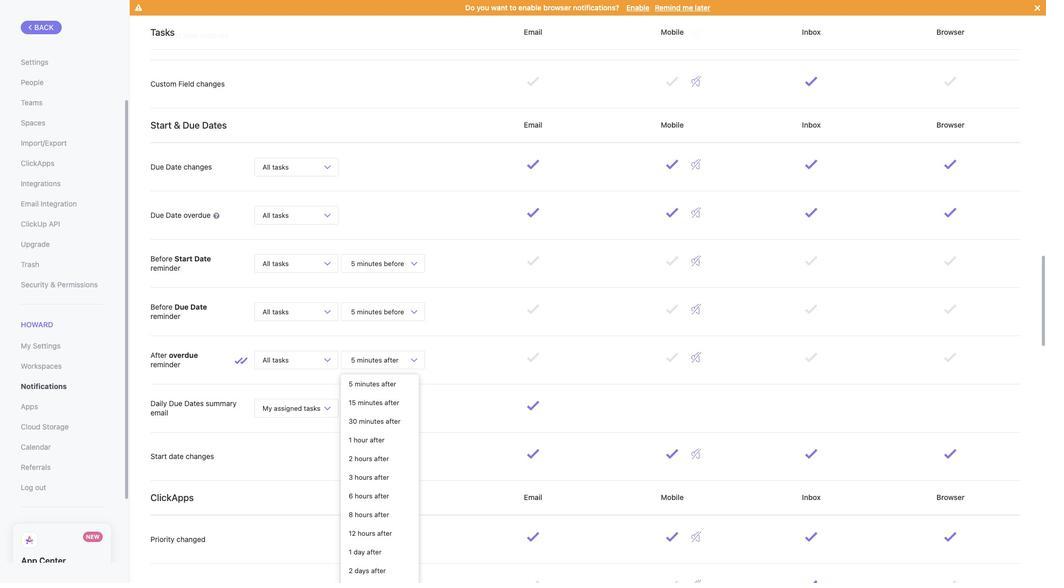 Task type: locate. For each thing, give the bounding box(es) containing it.
before inside before start date reminder
[[151, 254, 173, 263]]

priority changed
[[151, 535, 206, 544]]

2 1 from the top
[[349, 548, 352, 557]]

dates left summary
[[184, 399, 204, 408]]

hours right 8
[[355, 511, 373, 519]]

2 vertical spatial browser
[[935, 493, 967, 502]]

2 vertical spatial changes
[[186, 452, 214, 461]]

0 vertical spatial browser
[[935, 27, 967, 36]]

new
[[86, 534, 100, 541]]

minutes
[[357, 259, 382, 268], [357, 308, 382, 316], [357, 356, 382, 364], [355, 380, 380, 388], [358, 399, 383, 407], [359, 417, 384, 426]]

& up due date changes on the left top of the page
[[174, 120, 180, 131]]

dates down "custom field changes"
[[202, 120, 227, 131]]

before for before start date reminder
[[151, 254, 173, 263]]

5 minutes before for start date
[[349, 259, 406, 268]]

my settings link
[[21, 338, 103, 355]]

my down howard
[[21, 342, 31, 351]]

2
[[349, 455, 353, 463], [349, 567, 353, 575]]

0 vertical spatial overdue
[[184, 211, 211, 220]]

notifications?
[[573, 3, 620, 12]]

1 all tasks from the top
[[263, 163, 289, 171]]

off image for before
[[692, 304, 701, 315]]

1 vertical spatial before
[[151, 303, 173, 311]]

2 vertical spatial inbox
[[801, 493, 823, 502]]

1 vertical spatial inbox
[[801, 120, 823, 129]]

my left "assigned"
[[263, 404, 272, 413]]

1 vertical spatial reminder
[[151, 312, 181, 321]]

hour
[[354, 436, 368, 444]]

after
[[151, 351, 167, 360]]

3 inbox from the top
[[801, 493, 823, 502]]

dates inside daily due dates summary email
[[184, 399, 204, 408]]

1 1 from the top
[[349, 436, 352, 444]]

due date overdue
[[151, 211, 213, 220]]

reminder up after
[[151, 312, 181, 321]]

2 mobile from the top
[[659, 120, 686, 129]]

date inside before due date reminder
[[191, 303, 207, 311]]

8 hours after
[[349, 511, 389, 519]]

overdue inside after overdue reminder
[[169, 351, 198, 360]]

changes right field
[[196, 79, 225, 88]]

2 2 from the top
[[349, 567, 353, 575]]

1 left hour on the bottom
[[349, 436, 352, 444]]

4 off image from the top
[[692, 208, 701, 218]]

email for start & due dates
[[522, 120, 545, 129]]

off image for due date changes
[[692, 159, 701, 170]]

overdue right after
[[169, 351, 198, 360]]

clickapps link
[[21, 155, 103, 172]]

1 vertical spatial clickapps
[[151, 493, 194, 503]]

after overdue reminder
[[151, 351, 198, 369]]

start left date
[[151, 452, 167, 461]]

0 vertical spatial mobile
[[659, 27, 686, 36]]

clickapps up integrations
[[21, 159, 55, 168]]

1 vertical spatial settings
[[33, 342, 61, 351]]

my inside 'link'
[[21, 342, 31, 351]]

1 horizontal spatial my
[[263, 404, 272, 413]]

daily
[[151, 399, 167, 408]]

0 horizontal spatial &
[[50, 280, 55, 289]]

0 vertical spatial 5 minutes before
[[349, 259, 406, 268]]

2 hours after
[[349, 455, 389, 463]]

hours for 8
[[355, 511, 373, 519]]

referrals
[[21, 463, 51, 472]]

12
[[349, 530, 356, 538]]

reminder up before due date reminder
[[151, 264, 181, 273]]

custom
[[151, 79, 177, 88]]

start date changes
[[151, 452, 214, 461]]

1 vertical spatial my
[[263, 404, 272, 413]]

0 vertical spatial 5 minutes after
[[349, 356, 401, 364]]

do you want to enable browser notifications? enable remind me later
[[466, 3, 711, 12]]

calendar
[[21, 443, 51, 452]]

1 2 from the top
[[349, 455, 353, 463]]

3 reminder from the top
[[151, 360, 181, 369]]

after right day
[[367, 548, 382, 557]]

clickapps down date
[[151, 493, 194, 503]]

before due date reminder
[[151, 303, 207, 321]]

hours down hour on the bottom
[[355, 455, 373, 463]]

storage
[[42, 423, 69, 432]]

due inside before due date reminder
[[175, 303, 189, 311]]

5 all tasks from the top
[[263, 356, 289, 364]]

2 reminder from the top
[[151, 312, 181, 321]]

1 vertical spatial browser
[[935, 120, 967, 129]]

before
[[384, 259, 404, 268], [384, 308, 404, 316]]

my assigned tasks
[[263, 404, 321, 413]]

1 hour after
[[349, 436, 385, 444]]

security
[[21, 280, 48, 289]]

inbox for tasks
[[801, 27, 823, 36]]

days
[[355, 567, 370, 575]]

1 inbox from the top
[[801, 27, 823, 36]]

hours right the 12
[[358, 530, 376, 538]]

browser
[[544, 3, 572, 12]]

0 vertical spatial before
[[151, 254, 173, 263]]

0 vertical spatial 1
[[349, 436, 352, 444]]

hours right the 3
[[355, 474, 373, 482]]

browser for start & due dates
[[935, 120, 967, 129]]

settings up people
[[21, 58, 48, 66]]

2 vertical spatial reminder
[[151, 360, 181, 369]]

trash
[[21, 260, 39, 269]]

before for start date
[[384, 259, 404, 268]]

1 left day
[[349, 548, 352, 557]]

0 vertical spatial before
[[384, 259, 404, 268]]

settings inside 'link'
[[33, 342, 61, 351]]

people
[[21, 78, 44, 87]]

due inside daily due dates summary email
[[169, 399, 182, 408]]

hours for 3
[[355, 474, 373, 482]]

checklist
[[151, 31, 182, 40]]

2 before from the top
[[384, 308, 404, 316]]

5 minutes after
[[349, 356, 401, 364], [349, 380, 397, 388]]

1 vertical spatial changes
[[184, 162, 212, 171]]

off image
[[692, 28, 701, 38], [692, 76, 701, 87], [692, 159, 701, 170], [692, 208, 701, 218], [692, 304, 701, 315]]

30 minutes after
[[349, 417, 401, 426]]

all tasks
[[263, 163, 289, 171], [263, 211, 289, 219], [263, 259, 289, 268], [263, 308, 289, 316], [263, 356, 289, 364]]

2 off image from the top
[[692, 76, 701, 87]]

1 before from the top
[[151, 254, 173, 263]]

3 mobile from the top
[[659, 493, 686, 502]]

1 for 1 day after
[[349, 548, 352, 557]]

2 before from the top
[[151, 303, 173, 311]]

30
[[349, 417, 357, 426]]

1 before from the top
[[384, 259, 404, 268]]

before inside before due date reminder
[[151, 303, 173, 311]]

after down am on the left of the page
[[386, 417, 401, 426]]

3 browser from the top
[[935, 493, 967, 502]]

tasks
[[272, 163, 289, 171], [272, 211, 289, 219], [272, 259, 289, 268], [272, 308, 289, 316], [272, 356, 289, 364], [304, 404, 321, 413]]

1 vertical spatial 5 minutes before
[[349, 308, 406, 316]]

start
[[151, 120, 172, 131], [175, 254, 193, 263], [151, 452, 167, 461]]

mobile
[[659, 27, 686, 36], [659, 120, 686, 129], [659, 493, 686, 502]]

my
[[21, 342, 31, 351], [263, 404, 272, 413]]

my for my assigned tasks
[[263, 404, 272, 413]]

date down due date overdue
[[194, 254, 211, 263]]

custom field changes
[[151, 79, 225, 88]]

start down due date overdue
[[175, 254, 193, 263]]

priority
[[151, 535, 175, 544]]

0 vertical spatial inbox
[[801, 27, 823, 36]]

after up am on the left of the page
[[382, 380, 397, 388]]

2 for 2 days after
[[349, 567, 353, 575]]

& right the "security" in the left top of the page
[[50, 280, 55, 289]]

1 reminder from the top
[[151, 264, 181, 273]]

1 5 minutes before from the top
[[349, 259, 406, 268]]

app
[[21, 557, 37, 566]]

integration
[[41, 199, 77, 208]]

2 vertical spatial start
[[151, 452, 167, 461]]

2 all from the top
[[263, 211, 271, 219]]

inbox
[[801, 27, 823, 36], [801, 120, 823, 129], [801, 493, 823, 502]]

3 all tasks from the top
[[263, 259, 289, 268]]

5 off image from the top
[[692, 304, 701, 315]]

hours right 6
[[355, 492, 373, 501]]

browser for tasks
[[935, 27, 967, 36]]

start down custom
[[151, 120, 172, 131]]

1 vertical spatial before
[[384, 308, 404, 316]]

5 all from the top
[[263, 356, 271, 364]]

reminder for start date
[[151, 264, 181, 273]]

2 vertical spatial mobile
[[659, 493, 686, 502]]

1 horizontal spatial clickapps
[[151, 493, 194, 503]]

settings
[[21, 58, 48, 66], [33, 342, 61, 351]]

0 vertical spatial my
[[21, 342, 31, 351]]

1 horizontal spatial &
[[174, 120, 180, 131]]

reminder
[[151, 264, 181, 273], [151, 312, 181, 321], [151, 360, 181, 369]]

before
[[151, 254, 173, 263], [151, 303, 173, 311]]

2 for 2 hours after
[[349, 455, 353, 463]]

1 vertical spatial 1
[[349, 548, 352, 557]]

1 vertical spatial start
[[175, 254, 193, 263]]

my for my settings
[[21, 342, 31, 351]]

None text field
[[341, 399, 361, 415], [363, 399, 383, 415], [341, 399, 361, 415], [363, 399, 383, 415]]

changes for start date changes
[[186, 452, 214, 461]]

after up 3 hours after
[[374, 455, 389, 463]]

1 vertical spatial &
[[50, 280, 55, 289]]

1 mobile from the top
[[659, 27, 686, 36]]

1 vertical spatial overdue
[[169, 351, 198, 360]]

import/export
[[21, 139, 67, 147]]

0 vertical spatial &
[[174, 120, 180, 131]]

off image
[[692, 256, 701, 266], [692, 353, 701, 363], [692, 449, 701, 460], [692, 532, 701, 543], [692, 581, 701, 584]]

start inside before start date reminder
[[175, 254, 193, 263]]

0 vertical spatial start
[[151, 120, 172, 131]]

2 browser from the top
[[935, 120, 967, 129]]

after right hour on the bottom
[[370, 436, 385, 444]]

2 left days
[[349, 567, 353, 575]]

inbox for clickapps
[[801, 493, 823, 502]]

after up 15 minutes after
[[384, 356, 399, 364]]

changes down the start & due dates
[[184, 162, 212, 171]]

trash link
[[21, 256, 103, 274]]

1 vertical spatial 2
[[349, 567, 353, 575]]

out
[[35, 484, 46, 492]]

0 vertical spatial 2
[[349, 455, 353, 463]]

2 5 minutes before from the top
[[349, 308, 406, 316]]

5 off image from the top
[[692, 581, 701, 584]]

date inside before start date reminder
[[194, 254, 211, 263]]

2 up the 3
[[349, 455, 353, 463]]

0 horizontal spatial my
[[21, 342, 31, 351]]

log out link
[[21, 479, 103, 497]]

0 horizontal spatial clickapps
[[21, 159, 55, 168]]

2 days after
[[349, 567, 386, 575]]

4 all tasks from the top
[[263, 308, 289, 316]]

0 vertical spatial changes
[[196, 79, 225, 88]]

log
[[21, 484, 33, 492]]

date
[[166, 162, 182, 171], [166, 211, 182, 220], [194, 254, 211, 263], [191, 303, 207, 311]]

summary
[[206, 399, 237, 408]]

start for date
[[151, 452, 167, 461]]

&
[[174, 120, 180, 131], [50, 280, 55, 289]]

reminder down after
[[151, 360, 181, 369]]

1 off image from the top
[[692, 28, 701, 38]]

changes right date
[[186, 452, 214, 461]]

due date changes
[[151, 162, 212, 171]]

3 off image from the top
[[692, 449, 701, 460]]

overdue down due date changes on the left top of the page
[[184, 211, 211, 220]]

reminder inside before due date reminder
[[151, 312, 181, 321]]

apps
[[21, 403, 38, 411]]

daily due dates summary email
[[151, 399, 237, 417]]

2 inbox from the top
[[801, 120, 823, 129]]

day
[[354, 548, 365, 557]]

cloud storage
[[21, 423, 69, 432]]

before down before start date reminder
[[151, 303, 173, 311]]

1 vertical spatial dates
[[184, 399, 204, 408]]

reminder inside before start date reminder
[[151, 264, 181, 273]]

changes for due date changes
[[184, 162, 212, 171]]

0 vertical spatial reminder
[[151, 264, 181, 273]]

3 off image from the top
[[692, 159, 701, 170]]

settings up workspaces
[[33, 342, 61, 351]]

cloud
[[21, 423, 40, 432]]

2 all tasks from the top
[[263, 211, 289, 219]]

overdue
[[184, 211, 211, 220], [169, 351, 198, 360]]

date down before start date reminder
[[191, 303, 207, 311]]

0 vertical spatial clickapps
[[21, 159, 55, 168]]

1 vertical spatial mobile
[[659, 120, 686, 129]]

& for start
[[174, 120, 180, 131]]

6
[[349, 492, 353, 501]]

before down due date overdue
[[151, 254, 173, 263]]

& inside 'link'
[[50, 280, 55, 289]]

1 browser from the top
[[935, 27, 967, 36]]

hours for 2
[[355, 455, 373, 463]]



Task type: vqa. For each thing, say whether or not it's contained in the screenshot.
email at the bottom left of the page
yes



Task type: describe. For each thing, give the bounding box(es) containing it.
after up 30 minutes after
[[385, 399, 400, 407]]

:
[[361, 402, 363, 410]]

mobile for start & due dates
[[659, 120, 686, 129]]

1 for 1 hour after
[[349, 436, 352, 444]]

email for clickapps
[[522, 493, 545, 502]]

start & due dates
[[151, 120, 227, 131]]

security & permissions
[[21, 280, 98, 289]]

after right days
[[371, 567, 386, 575]]

inbox for start & due dates
[[801, 120, 823, 129]]

before for before due date reminder
[[151, 303, 173, 311]]

my settings
[[21, 342, 61, 351]]

later
[[695, 3, 711, 12]]

notifications
[[21, 382, 67, 391]]

5 minutes before for due date
[[349, 308, 406, 316]]

hours for 6
[[355, 492, 373, 501]]

3 all from the top
[[263, 259, 271, 268]]

integrations link
[[21, 175, 103, 193]]

hours for 12
[[358, 530, 376, 538]]

howard
[[21, 320, 53, 329]]

start for &
[[151, 120, 172, 131]]

spaces
[[21, 118, 45, 127]]

clickup api link
[[21, 215, 103, 233]]

center
[[39, 557, 66, 566]]

0 vertical spatial settings
[[21, 58, 48, 66]]

teams
[[21, 98, 43, 107]]

3 hours after
[[349, 474, 389, 482]]

reminder for due date
[[151, 312, 181, 321]]

mobile for clickapps
[[659, 493, 686, 502]]

permissions
[[57, 280, 98, 289]]

email
[[151, 409, 168, 417]]

settings link
[[21, 53, 103, 71]]

reminder inside after overdue reminder
[[151, 360, 181, 369]]

enable
[[519, 3, 542, 12]]

4 off image from the top
[[692, 532, 701, 543]]

field
[[179, 79, 195, 88]]

enable
[[627, 3, 650, 12]]

clickup api
[[21, 220, 60, 228]]

off image for due date overdue
[[692, 208, 701, 218]]

am
[[388, 403, 403, 411]]

3
[[349, 474, 353, 482]]

date up before start date reminder
[[166, 211, 182, 220]]

15
[[349, 399, 356, 407]]

4 all from the top
[[263, 308, 271, 316]]

0 vertical spatial dates
[[202, 120, 227, 131]]

to
[[510, 3, 517, 12]]

1 all from the top
[[263, 163, 271, 171]]

before for due date
[[384, 308, 404, 316]]

email integration
[[21, 199, 77, 208]]

back
[[34, 23, 54, 32]]

do
[[466, 3, 475, 12]]

& for security
[[50, 280, 55, 289]]

want
[[491, 3, 508, 12]]

security & permissions link
[[21, 276, 103, 294]]

date down the start & due dates
[[166, 162, 182, 171]]

item
[[184, 31, 198, 40]]

email for tasks
[[522, 27, 545, 36]]

after up 8 hours after
[[375, 492, 389, 501]]

email integration link
[[21, 195, 103, 213]]

after up 12 hours after
[[375, 511, 389, 519]]

mobile for tasks
[[659, 27, 686, 36]]

15 minutes after
[[349, 399, 400, 407]]

api
[[49, 220, 60, 228]]

people link
[[21, 74, 103, 91]]

1 off image from the top
[[692, 256, 701, 266]]

cloud storage link
[[21, 419, 103, 436]]

me
[[683, 3, 694, 12]]

back link
[[21, 21, 62, 34]]

you
[[477, 3, 490, 12]]

spaces link
[[21, 114, 103, 132]]

integrations
[[21, 179, 61, 188]]

assigned
[[274, 404, 302, 413]]

changed
[[177, 535, 206, 544]]

workspaces link
[[21, 358, 103, 376]]

remind
[[655, 3, 681, 12]]

1 vertical spatial 5 minutes after
[[349, 380, 397, 388]]

date
[[169, 452, 184, 461]]

after down 8 hours after
[[378, 530, 392, 538]]

12 hours after
[[349, 530, 392, 538]]

after up 6 hours after
[[375, 474, 389, 482]]

referrals link
[[21, 459, 103, 477]]

import/export link
[[21, 134, 103, 152]]

log out
[[21, 484, 46, 492]]

changes for custom field changes
[[196, 79, 225, 88]]

upgrade
[[21, 240, 50, 249]]

6 hours after
[[349, 492, 389, 501]]

browser for clickapps
[[935, 493, 967, 502]]

1 day after
[[349, 548, 382, 557]]

clickup
[[21, 220, 47, 228]]

resolved
[[200, 31, 229, 40]]

apps link
[[21, 398, 103, 416]]

notifications link
[[21, 378, 103, 396]]

2 off image from the top
[[692, 353, 701, 363]]

calendar link
[[21, 439, 103, 457]]

tasks
[[151, 27, 175, 38]]

app center
[[21, 557, 66, 566]]



